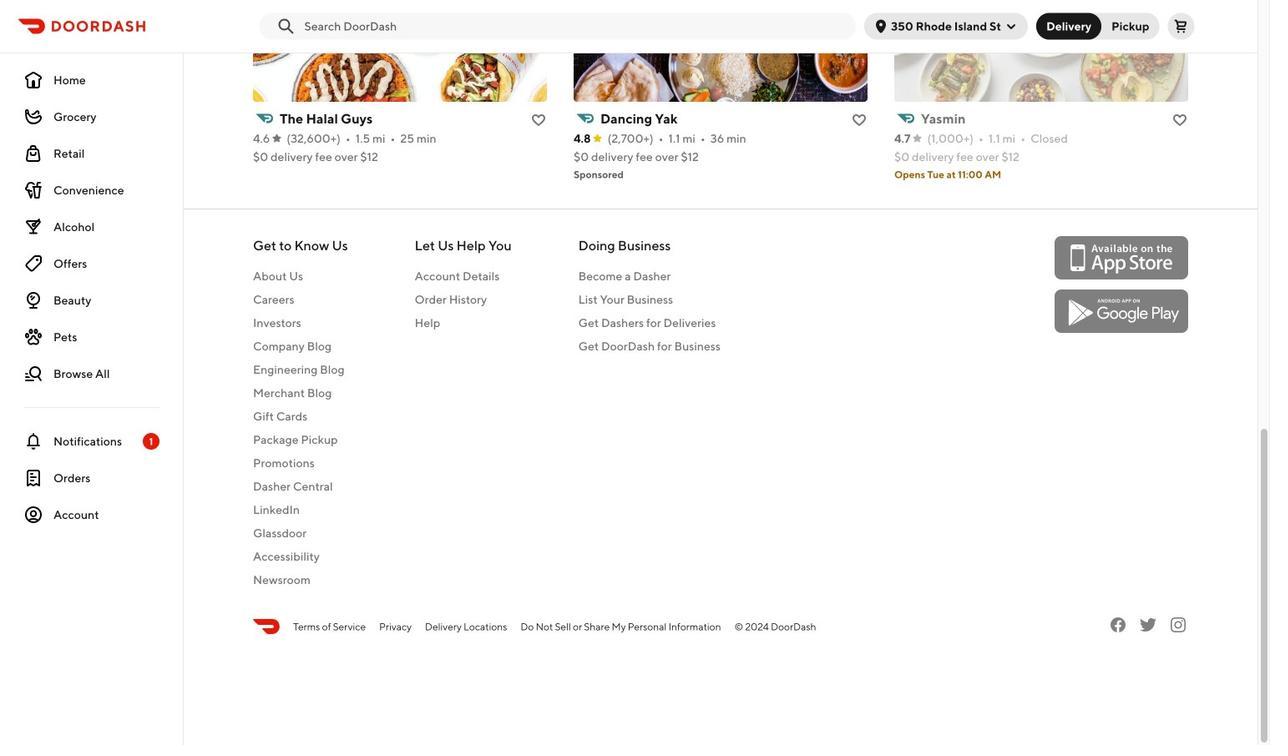 Task type: vqa. For each thing, say whether or not it's contained in the screenshot.
button
yes



Task type: describe. For each thing, give the bounding box(es) containing it.
Store search: begin typing to search for stores available on DoorDash text field
[[304, 18, 846, 35]]



Task type: locate. For each thing, give the bounding box(es) containing it.
toggle order method (delivery or pickup) option group
[[1037, 13, 1160, 40]]

doordash on instagram image
[[1169, 616, 1189, 636]]

None button
[[1037, 13, 1102, 40], [1092, 13, 1160, 40], [1037, 13, 1102, 40], [1092, 13, 1160, 40]]

0 items, open order cart image
[[1175, 20, 1188, 33]]

doordash on twitter image
[[1138, 616, 1159, 636]]

doordash on facebook image
[[1108, 616, 1128, 636]]



